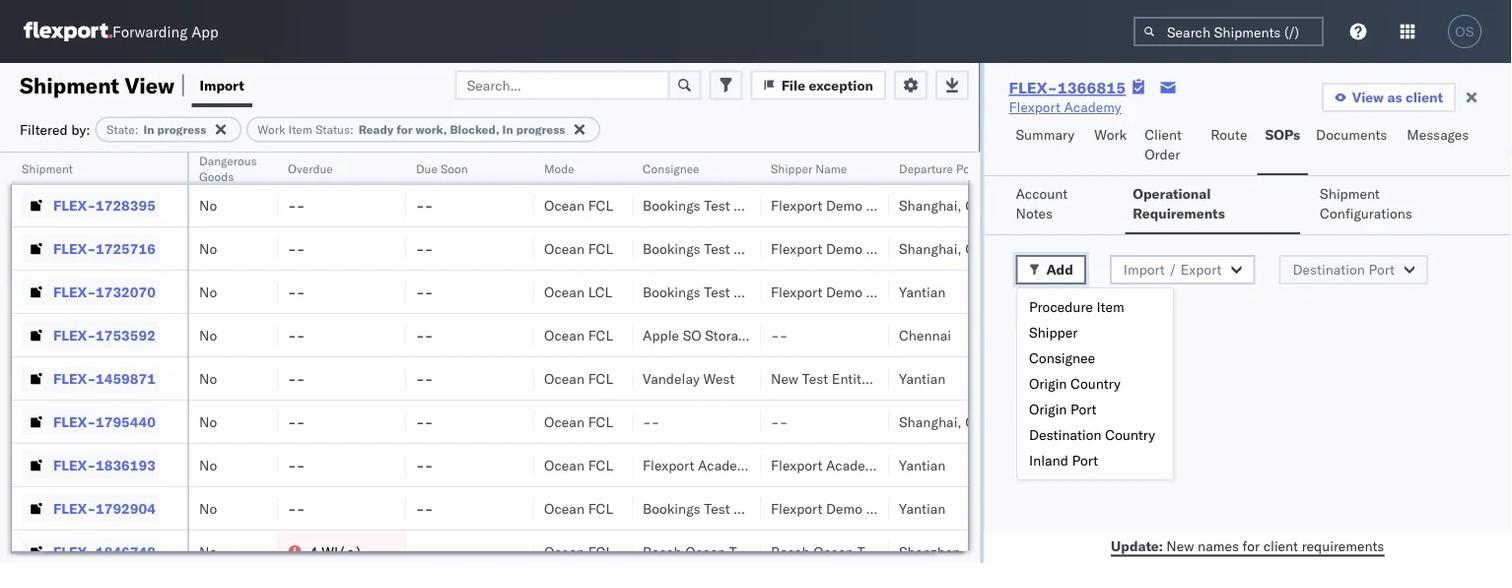 Task type: locate. For each thing, give the bounding box(es) containing it.
8 no from the top
[[199, 457, 217, 474]]

destination down configurations
[[1293, 261, 1365, 278]]

destination
[[1293, 261, 1365, 278], [1029, 427, 1102, 444]]

1 bookings from the top
[[643, 153, 700, 171]]

shipper for flex-1792904
[[866, 500, 915, 518]]

Search Shipments (/) text field
[[1134, 17, 1324, 46]]

new down (do
[[771, 370, 799, 387]]

flex-1836193 button
[[22, 452, 160, 480]]

flex- inside button
[[53, 240, 96, 257]]

new left names
[[1166, 538, 1194, 555]]

3 yantian from the top
[[899, 457, 946, 474]]

1 horizontal spatial new
[[1166, 538, 1194, 555]]

ocean for 1732070
[[544, 283, 585, 301]]

due soon
[[416, 161, 468, 176]]

bosch ocean test down inc.
[[771, 544, 884, 561]]

1 horizontal spatial :
[[350, 122, 354, 137]]

1 horizontal spatial bosch
[[771, 544, 810, 561]]

shipment configurations button
[[1312, 176, 1480, 235]]

5 demo from the top
[[826, 500, 863, 518]]

1 vertical spatial shipment
[[22, 161, 73, 176]]

0 horizontal spatial in
[[143, 122, 154, 137]]

0 horizontal spatial import
[[200, 76, 244, 94]]

port inside button
[[1369, 261, 1395, 278]]

8 fcl from the top
[[588, 500, 613, 518]]

flex-1836193
[[53, 457, 156, 474]]

3 co. from the top
[[918, 240, 938, 257]]

operational requirements button
[[1125, 176, 1300, 235]]

demo for 1732070
[[826, 283, 863, 301]]

1 vertical spatial for
[[1243, 538, 1260, 555]]

flex- down flex-1725716 button
[[53, 283, 96, 301]]

port down configurations
[[1369, 261, 1395, 278]]

client right names
[[1263, 538, 1298, 555]]

china
[[965, 153, 1002, 171], [965, 197, 1002, 214], [965, 240, 1002, 257], [965, 414, 1002, 431], [968, 544, 1005, 561]]

1 fcl from the top
[[588, 153, 613, 171]]

flex- for 1792904
[[53, 500, 96, 518]]

resize handle column header for mode
[[609, 153, 633, 564]]

1 horizontal spatial item
[[1097, 299, 1124, 316]]

requirements
[[1133, 205, 1225, 222]]

flexport for 1792904
[[771, 500, 822, 518]]

2 bookings from the top
[[643, 197, 700, 214]]

account notes button
[[1008, 176, 1113, 235]]

flex- for 1732070
[[53, 283, 96, 301]]

shipper for flex-1629619
[[866, 153, 915, 171]]

documents button
[[1308, 117, 1399, 175]]

name
[[816, 161, 847, 176]]

3 bookings test consignee from the top
[[643, 240, 800, 257]]

6 fcl from the top
[[588, 414, 613, 431]]

work for work item status : ready for work, blocked, in progress
[[258, 122, 285, 137]]

:
[[135, 122, 138, 137], [350, 122, 354, 137]]

china for flex-1728395
[[965, 197, 1002, 214]]

no for flex-1725716
[[199, 240, 217, 257]]

flex- for 1836193
[[53, 457, 96, 474]]

work inside work button
[[1094, 126, 1127, 143]]

1 vertical spatial origin
[[1029, 401, 1067, 418]]

0 horizontal spatial new
[[771, 370, 799, 387]]

1795440
[[96, 414, 156, 431]]

1 horizontal spatial import
[[1124, 261, 1165, 278]]

4 co. from the top
[[918, 283, 938, 301]]

overdue
[[288, 161, 333, 176]]

1 bosch from the left
[[643, 544, 682, 561]]

ocean for 1728395
[[544, 197, 585, 214]]

import inside the import 'button'
[[200, 76, 244, 94]]

5 bookings test consignee from the top
[[643, 500, 800, 518]]

2 shanghai, from the top
[[899, 197, 962, 214]]

import for import / export
[[1124, 261, 1165, 278]]

progress up "dangerous"
[[157, 122, 206, 137]]

shipper for flex-1725716
[[866, 240, 915, 257]]

1 yantian from the top
[[899, 283, 946, 301]]

1 horizontal spatial in
[[502, 122, 513, 137]]

demo for 1728395
[[826, 197, 863, 214]]

names
[[1198, 538, 1239, 555]]

5 ocean fcl from the top
[[544, 370, 613, 387]]

origin
[[1029, 376, 1067, 393], [1029, 401, 1067, 418]]

item right "procedure"
[[1097, 299, 1124, 316]]

1 vertical spatial destination
[[1029, 427, 1102, 444]]

shanghai, for flex-1795440
[[899, 414, 962, 431]]

3 resize handle column header from the left
[[382, 153, 406, 564]]

5 flexport demo shipper co. from the top
[[771, 500, 938, 518]]

client
[[1145, 126, 1182, 143]]

item for procedure
[[1097, 299, 1124, 316]]

2 shanghai, china from the top
[[899, 197, 1002, 214]]

1 vertical spatial import
[[1124, 261, 1165, 278]]

shenzhen, china
[[899, 544, 1005, 561]]

4 fcl from the top
[[588, 327, 613, 344]]

ocean for 1792904
[[544, 500, 585, 518]]

0 vertical spatial client
[[1406, 89, 1443, 106]]

: up 1629619
[[135, 122, 138, 137]]

5 co. from the top
[[918, 500, 938, 518]]

item for work
[[288, 122, 312, 137]]

1 horizontal spatial progress
[[516, 122, 565, 137]]

1 : from the left
[[135, 122, 138, 137]]

2 resize handle column header from the left
[[254, 153, 278, 564]]

1 resize handle column header from the left
[[164, 153, 187, 564]]

work up dangerous goods button
[[258, 122, 285, 137]]

shanghai, china for flex-1795440
[[899, 414, 1002, 431]]

4 demo from the top
[[826, 283, 863, 301]]

flex- for 1366815
[[1009, 78, 1057, 98]]

1 horizontal spatial destination
[[1293, 261, 1365, 278]]

flexport demo shipper co. for 1725716
[[771, 240, 938, 257]]

sops
[[1265, 126, 1300, 143]]

for right names
[[1243, 538, 1260, 555]]

destination up inland
[[1029, 427, 1102, 444]]

0 horizontal spatial item
[[288, 122, 312, 137]]

flex- inside 'button'
[[53, 197, 96, 214]]

1 horizontal spatial work
[[1094, 126, 1127, 143]]

0 vertical spatial import
[[200, 76, 244, 94]]

resize handle column header
[[164, 153, 187, 564], [254, 153, 278, 564], [382, 153, 406, 564], [511, 153, 534, 564], [609, 153, 633, 564], [737, 153, 761, 564], [865, 153, 889, 564]]

shipment up by:
[[20, 71, 119, 99]]

ocean fcl for flex-1846748
[[544, 544, 613, 561]]

soon
[[441, 161, 468, 176]]

ocean lcl
[[544, 283, 612, 301]]

fcl
[[588, 153, 613, 171], [588, 197, 613, 214], [588, 240, 613, 257], [588, 327, 613, 344], [588, 370, 613, 387], [588, 414, 613, 431], [588, 457, 613, 474], [588, 500, 613, 518], [588, 544, 613, 561]]

2 fcl from the top
[[588, 197, 613, 214]]

4 ocean fcl from the top
[[544, 327, 613, 344]]

6 ocean fcl from the top
[[544, 414, 613, 431]]

view up state : in progress
[[125, 71, 174, 99]]

flex- down the flex-1795440 button
[[53, 457, 96, 474]]

2 co. from the top
[[918, 197, 938, 214]]

flexport demo shipper co.
[[771, 153, 938, 171], [771, 197, 938, 214], [771, 240, 938, 257], [771, 283, 938, 301], [771, 500, 938, 518]]

flex- down the shipment 'button'
[[53, 197, 96, 214]]

3 fcl from the top
[[588, 240, 613, 257]]

ocean for 1459871
[[544, 370, 585, 387]]

client order button
[[1137, 117, 1203, 175]]

shanghai, for flex-1725716
[[899, 240, 962, 257]]

4 yantian from the top
[[899, 500, 946, 518]]

import down app
[[200, 76, 244, 94]]

1 horizontal spatial bosch ocean test
[[771, 544, 884, 561]]

exception
[[809, 76, 873, 94]]

4 shanghai, from the top
[[899, 414, 962, 431]]

4 no from the top
[[199, 283, 217, 301]]

progress
[[157, 122, 206, 137], [516, 122, 565, 137]]

flexport. image
[[24, 22, 112, 41]]

flex- down flex-1728395 'button'
[[53, 240, 96, 257]]

ocean fcl for flex-1728395
[[544, 197, 613, 214]]

flex-1459871
[[53, 370, 156, 387]]

blocked,
[[450, 122, 499, 137]]

origin up inland
[[1029, 401, 1067, 418]]

mode
[[544, 161, 574, 176]]

ocean for 1846748
[[544, 544, 585, 561]]

port down 0 requirements
[[1071, 401, 1097, 418]]

flex- down by:
[[53, 153, 96, 171]]

flex- up flex-1846748 "button"
[[53, 500, 96, 518]]

0 vertical spatial country
[[1071, 376, 1121, 393]]

china for flex-1846748
[[968, 544, 1005, 561]]

0 vertical spatial shipment
[[20, 71, 119, 99]]

co.
[[918, 153, 938, 171], [918, 197, 938, 214], [918, 240, 938, 257], [918, 283, 938, 301], [918, 500, 938, 518]]

destination inside procedure item shipper consignee origin country origin port destination country inland port
[[1029, 427, 1102, 444]]

0 horizontal spatial progress
[[157, 122, 206, 137]]

item
[[288, 122, 312, 137], [1097, 299, 1124, 316]]

7 resize handle column header from the left
[[865, 153, 889, 564]]

shanghai,
[[899, 153, 962, 171], [899, 197, 962, 214], [899, 240, 962, 257], [899, 414, 962, 431]]

fcl for flex-1753592
[[588, 327, 613, 344]]

academy left (us)
[[698, 457, 755, 474]]

work item status : ready for work, blocked, in progress
[[258, 122, 565, 137]]

8 ocean fcl from the top
[[544, 500, 613, 518]]

import / export button
[[1110, 255, 1255, 285]]

operational requirements
[[1133, 185, 1225, 222]]

flexport for 1732070
[[771, 283, 822, 301]]

fcl for flex-1459871
[[588, 370, 613, 387]]

import left '/'
[[1124, 261, 1165, 278]]

no for flex-1629619
[[199, 153, 217, 171]]

shipment for shipment
[[22, 161, 73, 176]]

0 horizontal spatial requirements
[[1028, 352, 1111, 369]]

no for flex-1753592
[[199, 327, 217, 344]]

shipment inside shipment configurations
[[1320, 185, 1380, 203]]

flex-1366815 link
[[1009, 78, 1126, 98]]

academy for flexport academy (sz) ltd.
[[826, 457, 883, 474]]

10 no from the top
[[199, 544, 217, 561]]

bookings test consignee for flex-1629619
[[643, 153, 800, 171]]

1 co. from the top
[[918, 153, 938, 171]]

0 horizontal spatial destination
[[1029, 427, 1102, 444]]

0 horizontal spatial client
[[1263, 538, 1298, 555]]

academy down 1366815
[[1064, 99, 1121, 116]]

flex- down flex-1753592 button
[[53, 370, 96, 387]]

flex- for 1846748
[[53, 544, 96, 561]]

port right departure in the top right of the page
[[956, 161, 979, 176]]

1 bookings test consignee from the top
[[643, 153, 800, 171]]

0 horizontal spatial bosch ocean test
[[643, 544, 755, 561]]

1 demo from the top
[[826, 153, 863, 171]]

apple so storage (do not use)
[[643, 327, 855, 344]]

flex-1795440
[[53, 414, 156, 431]]

2 demo from the top
[[826, 197, 863, 214]]

2 horizontal spatial academy
[[1064, 99, 1121, 116]]

1 in from the left
[[143, 122, 154, 137]]

3 shanghai, from the top
[[899, 240, 962, 257]]

1 horizontal spatial view
[[1352, 89, 1384, 106]]

vandelay
[[643, 370, 700, 387]]

client right as
[[1406, 89, 1443, 106]]

origin down 0 requirements
[[1029, 376, 1067, 393]]

3 no from the top
[[199, 240, 217, 257]]

sops button
[[1257, 117, 1308, 175]]

flexport
[[1009, 99, 1060, 116], [771, 153, 822, 171], [771, 197, 822, 214], [771, 240, 822, 257], [771, 283, 822, 301], [643, 457, 694, 474], [771, 457, 822, 474], [771, 500, 822, 518]]

2 flexport demo shipper co. from the top
[[771, 197, 938, 214]]

0 horizontal spatial bosch
[[643, 544, 682, 561]]

flex- inside "button"
[[53, 544, 96, 561]]

flex- down 'flex-1459871' button at the left bottom of the page
[[53, 414, 96, 431]]

ocean
[[544, 153, 585, 171], [544, 197, 585, 214], [544, 240, 585, 257], [544, 283, 585, 301], [544, 327, 585, 344], [544, 370, 585, 387], [544, 414, 585, 431], [544, 457, 585, 474], [544, 500, 585, 518], [544, 544, 585, 561], [685, 544, 726, 561], [813, 544, 854, 561]]

shipper for flex-1732070
[[866, 283, 915, 301]]

flex-1728395
[[53, 197, 156, 214]]

1 ocean fcl from the top
[[544, 153, 613, 171]]

1 vertical spatial item
[[1097, 299, 1124, 316]]

6 resize handle column header from the left
[[737, 153, 761, 564]]

: left ready
[[350, 122, 354, 137]]

0 horizontal spatial academy
[[698, 457, 755, 474]]

shanghai, for flex-1728395
[[899, 197, 962, 214]]

3 shanghai, china from the top
[[899, 240, 1002, 257]]

1 flexport demo shipper co. from the top
[[771, 153, 938, 171]]

fcl for flex-1792904
[[588, 500, 613, 518]]

yantian for flex-1459871
[[899, 370, 946, 387]]

4 bookings test consignee from the top
[[643, 283, 800, 301]]

4 bookings from the top
[[643, 283, 700, 301]]

demo
[[826, 153, 863, 171], [826, 197, 863, 214], [826, 240, 863, 257], [826, 283, 863, 301], [826, 500, 863, 518]]

2 no from the top
[[199, 197, 217, 214]]

yantian
[[899, 283, 946, 301], [899, 370, 946, 387], [899, 457, 946, 474], [899, 500, 946, 518]]

import inside import / export button
[[1124, 261, 1165, 278]]

dangerous goods
[[199, 153, 257, 184]]

flex- down flex-1792904 button
[[53, 544, 96, 561]]

flex- up flexport academy
[[1009, 78, 1057, 98]]

bookings for flex-1725716
[[643, 240, 700, 257]]

consignee for flex-1792904
[[734, 500, 800, 518]]

flex-1732070
[[53, 283, 156, 301]]

4 flexport demo shipper co. from the top
[[771, 283, 938, 301]]

3 bookings from the top
[[643, 240, 700, 257]]

import / export
[[1124, 261, 1222, 278]]

state
[[107, 122, 135, 137]]

5 resize handle column header from the left
[[609, 153, 633, 564]]

for left work,
[[396, 122, 413, 137]]

flexport academy link
[[1009, 98, 1121, 117]]

2 ocean fcl from the top
[[544, 197, 613, 214]]

0 horizontal spatial work
[[258, 122, 285, 137]]

9 fcl from the top
[[588, 544, 613, 561]]

work,
[[416, 122, 447, 137]]

1 shanghai, from the top
[[899, 153, 962, 171]]

for
[[396, 122, 413, 137], [1243, 538, 1260, 555]]

1 vertical spatial country
[[1105, 427, 1155, 444]]

progress up mode
[[516, 122, 565, 137]]

5 bookings from the top
[[643, 500, 700, 518]]

0 horizontal spatial :
[[135, 122, 138, 137]]

flexport for 1728395
[[771, 197, 822, 214]]

demo for 1792904
[[826, 500, 863, 518]]

1 origin from the top
[[1029, 376, 1067, 393]]

test
[[704, 153, 730, 171], [704, 197, 730, 214], [704, 240, 730, 257], [704, 283, 730, 301], [802, 370, 828, 387], [704, 500, 730, 518], [729, 544, 755, 561], [857, 544, 884, 561]]

ocean for 1753592
[[544, 327, 585, 344]]

2 yantian from the top
[[899, 370, 946, 387]]

1 no from the top
[[199, 153, 217, 171]]

9 no from the top
[[199, 500, 217, 518]]

add
[[1046, 261, 1073, 278]]

flexport demo shipper co. for 1629619
[[771, 153, 938, 171]]

shipment up configurations
[[1320, 185, 1380, 203]]

shanghai, china for flex-1728395
[[899, 197, 1002, 214]]

in right blocked,
[[502, 122, 513, 137]]

0 horizontal spatial view
[[125, 71, 174, 99]]

flex- for 1459871
[[53, 370, 96, 387]]

bookings
[[643, 153, 700, 171], [643, 197, 700, 214], [643, 240, 700, 257], [643, 283, 700, 301], [643, 500, 700, 518]]

bosch ocean test
[[643, 544, 755, 561], [771, 544, 884, 561]]

6 no from the top
[[199, 370, 217, 387]]

ocean fcl
[[544, 153, 613, 171], [544, 197, 613, 214], [544, 240, 613, 257], [544, 327, 613, 344], [544, 370, 613, 387], [544, 414, 613, 431], [544, 457, 613, 474], [544, 500, 613, 518], [544, 544, 613, 561]]

co. for 1732070
[[918, 283, 938, 301]]

1 vertical spatial requirements
[[1302, 538, 1384, 555]]

in right state
[[143, 122, 154, 137]]

view left as
[[1352, 89, 1384, 106]]

flex- down flex-1732070 button
[[53, 327, 96, 344]]

9 ocean fcl from the top
[[544, 544, 613, 561]]

Search... text field
[[455, 70, 670, 100]]

shanghai, china
[[899, 153, 1002, 171], [899, 197, 1002, 214], [899, 240, 1002, 257], [899, 414, 1002, 431]]

requirements
[[1028, 352, 1111, 369], [1302, 538, 1384, 555]]

shipment for shipment view
[[20, 71, 119, 99]]

1 horizontal spatial academy
[[826, 457, 883, 474]]

2 in from the left
[[502, 122, 513, 137]]

1846748
[[96, 544, 156, 561]]

view inside button
[[1352, 89, 1384, 106]]

work for work
[[1094, 126, 1127, 143]]

new
[[771, 370, 799, 387], [1166, 538, 1194, 555]]

3 demo from the top
[[826, 240, 863, 257]]

5 no from the top
[[199, 327, 217, 344]]

fcl for flex-1629619
[[588, 153, 613, 171]]

0 vertical spatial requirements
[[1028, 352, 1111, 369]]

work down 1366815
[[1094, 126, 1127, 143]]

3 ocean fcl from the top
[[544, 240, 613, 257]]

7 fcl from the top
[[588, 457, 613, 474]]

1 vertical spatial new
[[1166, 538, 1194, 555]]

0 requirements
[[1016, 352, 1111, 369]]

item inside procedure item shipper consignee origin country origin port destination country inland port
[[1097, 299, 1124, 316]]

ocean for 1795440
[[544, 414, 585, 431]]

0 vertical spatial destination
[[1293, 261, 1365, 278]]

ocean fcl for flex-1795440
[[544, 414, 613, 431]]

no for flex-1728395
[[199, 197, 217, 214]]

1753592
[[96, 327, 156, 344]]

account
[[1016, 185, 1068, 203]]

1 shanghai, china from the top
[[899, 153, 1002, 171]]

flex- for 1728395
[[53, 197, 96, 214]]

shipment for shipment configurations
[[1320, 185, 1380, 203]]

1 horizontal spatial client
[[1406, 89, 1443, 106]]

0 vertical spatial origin
[[1029, 376, 1067, 393]]

consignee for flex-1629619
[[734, 153, 800, 171]]

1 vertical spatial client
[[1263, 538, 1298, 555]]

port
[[956, 161, 979, 176], [1369, 261, 1395, 278], [1071, 401, 1097, 418], [1072, 452, 1098, 470]]

3 flexport demo shipper co. from the top
[[771, 240, 938, 257]]

item left the status
[[288, 122, 312, 137]]

2 bookings test consignee from the top
[[643, 197, 800, 214]]

0 vertical spatial item
[[288, 122, 312, 137]]

bosch ocean test down flexport academy (us) inc.
[[643, 544, 755, 561]]

flex-
[[1009, 78, 1057, 98], [53, 153, 96, 171], [53, 197, 96, 214], [53, 240, 96, 257], [53, 283, 96, 301], [53, 327, 96, 344], [53, 370, 96, 387], [53, 414, 96, 431], [53, 457, 96, 474], [53, 500, 96, 518], [53, 544, 96, 561]]

7 ocean fcl from the top
[[544, 457, 613, 474]]

flex- for 1629619
[[53, 153, 96, 171]]

0 vertical spatial for
[[396, 122, 413, 137]]

shipment inside 'button'
[[22, 161, 73, 176]]

bookings test consignee for flex-1725716
[[643, 240, 800, 257]]

1 horizontal spatial requirements
[[1302, 538, 1384, 555]]

5 fcl from the top
[[588, 370, 613, 387]]

departure port
[[899, 161, 979, 176]]

resize handle column header for dangerous goods
[[254, 153, 278, 564]]

2 vertical spatial shipment
[[1320, 185, 1380, 203]]

route
[[1211, 126, 1247, 143]]

use)
[[820, 327, 855, 344]]

academy right inc.
[[826, 457, 883, 474]]

shipment down filtered in the top of the page
[[22, 161, 73, 176]]

4 shanghai, china from the top
[[899, 414, 1002, 431]]

filtered
[[20, 121, 68, 138]]

import
[[200, 76, 244, 94], [1124, 261, 1165, 278]]

7 no from the top
[[199, 414, 217, 431]]

file exception
[[781, 76, 873, 94]]



Task type: vqa. For each thing, say whether or not it's contained in the screenshot.


Task type: describe. For each thing, give the bounding box(es) containing it.
vandelay west
[[643, 370, 735, 387]]

1725716
[[96, 240, 156, 257]]

apple
[[643, 327, 679, 344]]

ocean fcl for flex-1629619
[[544, 153, 613, 171]]

1459871
[[96, 370, 156, 387]]

yantian for flex-1732070
[[899, 283, 946, 301]]

no for flex-1732070
[[199, 283, 217, 301]]

west
[[703, 370, 735, 387]]

4 wi(s)
[[310, 544, 362, 561]]

1 progress from the left
[[157, 122, 206, 137]]

resize handle column header for shipment
[[164, 153, 187, 564]]

2
[[872, 370, 881, 387]]

port right inland
[[1072, 452, 1098, 470]]

flex-1795440 button
[[22, 409, 160, 436]]

fcl for flex-1795440
[[588, 414, 613, 431]]

inland
[[1029, 452, 1068, 470]]

1629619
[[96, 153, 156, 171]]

consignee inside consignee button
[[643, 161, 699, 176]]

so
[[683, 327, 701, 344]]

flexport demo shipper co. for 1792904
[[771, 500, 938, 518]]

shipper inside procedure item shipper consignee origin country origin port destination country inland port
[[1029, 324, 1078, 342]]

2 bosch from the left
[[771, 544, 810, 561]]

flexport academy (sz) ltd.
[[771, 457, 948, 474]]

ocean fcl for flex-1459871
[[544, 370, 613, 387]]

fcl for flex-1728395
[[588, 197, 613, 214]]

resize handle column header for shipper name
[[865, 153, 889, 564]]

port inside "button"
[[956, 161, 979, 176]]

ready
[[359, 122, 394, 137]]

shanghai, china for flex-1629619
[[899, 153, 1002, 171]]

fcl for flex-1846748
[[588, 544, 613, 561]]

services
[[1030, 307, 1082, 324]]

flexport for 1836193
[[771, 457, 822, 474]]

filtered by:
[[20, 121, 90, 138]]

no for flex-1459871
[[199, 370, 217, 387]]

flex-1792904
[[53, 500, 156, 518]]

as
[[1387, 89, 1402, 106]]

bookings for flex-1728395
[[643, 197, 700, 214]]

flex- for 1725716
[[53, 240, 96, 257]]

consignee for flex-1732070
[[734, 283, 800, 301]]

no for flex-1836193
[[199, 457, 217, 474]]

documents
[[1316, 126, 1387, 143]]

0 vertical spatial new
[[771, 370, 799, 387]]

destination port button
[[1279, 255, 1428, 285]]

dangerous goods button
[[189, 149, 271, 184]]

bookings test consignee for flex-1728395
[[643, 197, 800, 214]]

export
[[1181, 261, 1222, 278]]

route button
[[1203, 117, 1257, 175]]

departure port button
[[889, 157, 998, 176]]

china for flex-1725716
[[965, 240, 1002, 257]]

0 horizontal spatial for
[[396, 122, 413, 137]]

flex-1846748 button
[[22, 539, 160, 564]]

procedure
[[1029, 299, 1093, 316]]

2 : from the left
[[350, 122, 354, 137]]

consignee inside procedure item shipper consignee origin country origin port destination country inland port
[[1029, 350, 1095, 367]]

flex-1629619
[[53, 153, 156, 171]]

flex-1792904 button
[[22, 495, 160, 523]]

import for import
[[200, 76, 244, 94]]

bookings for flex-1792904
[[643, 500, 700, 518]]

messages
[[1407, 126, 1469, 143]]

1 horizontal spatial for
[[1243, 538, 1260, 555]]

2 progress from the left
[[516, 122, 565, 137]]

china for flex-1629619
[[965, 153, 1002, 171]]

shipment configurations
[[1320, 185, 1412, 222]]

forwarding app link
[[24, 22, 218, 41]]

ocean for 1836193
[[544, 457, 585, 474]]

flex-1732070 button
[[22, 278, 160, 306]]

work button
[[1087, 117, 1137, 175]]

1732070
[[96, 283, 156, 301]]

co. for 1792904
[[918, 500, 938, 518]]

fcl for flex-1836193
[[588, 457, 613, 474]]

flex- for 1753592
[[53, 327, 96, 344]]

ltd.
[[924, 457, 948, 474]]

flex-1366815
[[1009, 78, 1126, 98]]

view as client
[[1352, 89, 1443, 106]]

flex-1728395 button
[[22, 192, 160, 219]]

4 resize handle column header from the left
[[511, 153, 534, 564]]

fcl for flex-1725716
[[588, 240, 613, 257]]

due
[[416, 161, 438, 176]]

co. for 1629619
[[918, 153, 938, 171]]

shanghai, for flex-1629619
[[899, 153, 962, 171]]

consignee button
[[633, 157, 741, 176]]

destination inside button
[[1293, 261, 1365, 278]]

shipper inside button
[[771, 161, 812, 176]]

ocean fcl for flex-1753592
[[544, 327, 613, 344]]

flex-1629619 button
[[22, 148, 160, 176]]

storage
[[705, 327, 753, 344]]

shipper name button
[[761, 157, 869, 176]]

co. for 1728395
[[918, 197, 938, 214]]

no for flex-1795440
[[199, 414, 217, 431]]

demo for 1629619
[[826, 153, 863, 171]]

bookings test consignee for flex-1732070
[[643, 283, 800, 301]]

client inside view as client button
[[1406, 89, 1443, 106]]

os
[[1455, 24, 1474, 39]]

demo for 1725716
[[826, 240, 863, 257]]

shanghai, china for flex-1725716
[[899, 240, 1002, 257]]

(sz)
[[887, 457, 920, 474]]

flex-1846748
[[53, 544, 156, 561]]

dangerous
[[199, 153, 257, 168]]

app
[[191, 22, 218, 41]]

bookings for flex-1629619
[[643, 153, 700, 171]]

1792904
[[96, 500, 156, 518]]

academy for flexport academy
[[1064, 99, 1121, 116]]

summary
[[1016, 126, 1075, 143]]

no for flex-1846748
[[199, 544, 217, 561]]

flex- for 1795440
[[53, 414, 96, 431]]

flex-1725716 button
[[22, 235, 160, 263]]

file
[[781, 76, 805, 94]]

ocean fcl for flex-1725716
[[544, 240, 613, 257]]

(us)
[[759, 457, 794, 474]]

flexport academy (us) inc.
[[643, 457, 822, 474]]

1 bosch ocean test from the left
[[643, 544, 755, 561]]

bookings for flex-1732070
[[643, 283, 700, 301]]

import button
[[192, 63, 252, 107]]

goods
[[199, 169, 234, 184]]

client order
[[1145, 126, 1182, 163]]

ocean for 1725716
[[544, 240, 585, 257]]

operational
[[1133, 185, 1211, 203]]

resize handle column header for consignee
[[737, 153, 761, 564]]

consignee for flex-1728395
[[734, 197, 800, 214]]

flexport for 1725716
[[771, 240, 822, 257]]

wi(s)
[[322, 544, 362, 561]]

yantian for flex-1792904
[[899, 500, 946, 518]]

shenzhen,
[[899, 544, 965, 561]]

forwarding app
[[112, 22, 218, 41]]

order
[[1145, 146, 1180, 163]]

2 bosch ocean test from the left
[[771, 544, 884, 561]]

notes
[[1016, 205, 1053, 222]]

0
[[1016, 352, 1024, 369]]

flexport demo shipper co. for 1732070
[[771, 283, 938, 301]]

bookings test consignee for flex-1792904
[[643, 500, 800, 518]]

ocean fcl for flex-1836193
[[544, 457, 613, 474]]

co. for 1725716
[[918, 240, 938, 257]]

forwarding
[[112, 22, 188, 41]]

consignee for flex-1725716
[[734, 240, 800, 257]]

update:
[[1111, 538, 1163, 555]]

ocean for 1629619
[[544, 153, 585, 171]]

2 origin from the top
[[1029, 401, 1067, 418]]

destination port
[[1293, 261, 1395, 278]]

view as client button
[[1322, 83, 1456, 112]]

summary button
[[1008, 117, 1087, 175]]

os button
[[1442, 9, 1487, 54]]

academy for flexport academy (us) inc.
[[698, 457, 755, 474]]

chennai
[[899, 327, 951, 344]]

add button
[[1016, 255, 1086, 285]]

yantian for flex-1836193
[[899, 457, 946, 474]]

shipper for flex-1728395
[[866, 197, 915, 214]]

new test entity 2
[[771, 370, 881, 387]]

china for flex-1795440
[[965, 414, 1002, 431]]

/
[[1169, 261, 1177, 278]]

1728395
[[96, 197, 156, 214]]

1836193
[[96, 457, 156, 474]]



